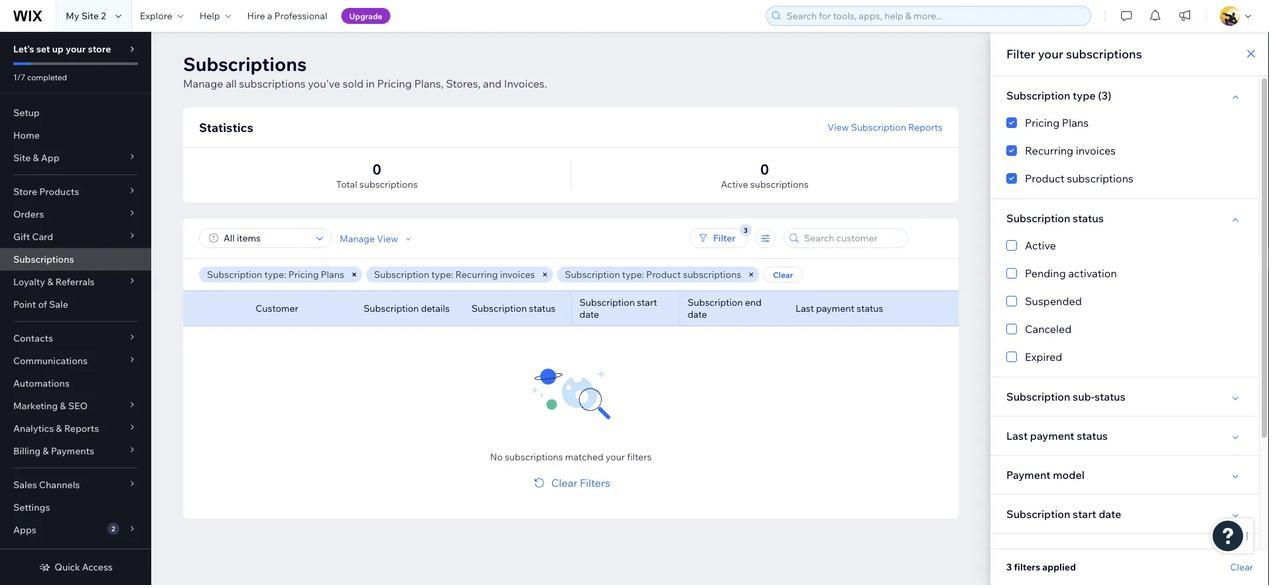 Task type: locate. For each thing, give the bounding box(es) containing it.
last up 3
[[1007, 547, 1028, 560]]

1 vertical spatial manage
[[340, 233, 375, 245]]

sub-
[[1073, 390, 1095, 404]]

help button
[[192, 0, 239, 32]]

pricing
[[377, 77, 412, 90], [1026, 116, 1060, 129], [289, 269, 319, 280]]

payments
[[51, 445, 94, 457]]

start down model
[[1073, 508, 1097, 521]]

1 vertical spatial clear button
[[1231, 562, 1254, 574]]

1 vertical spatial invoices
[[500, 269, 535, 280]]

0 horizontal spatial 2
[[101, 10, 106, 22]]

1 horizontal spatial filter
[[1007, 46, 1036, 61]]

active up "filter" button
[[721, 179, 749, 190]]

settings link
[[0, 497, 151, 519]]

sales channels
[[13, 479, 80, 491]]

seo
[[68, 400, 88, 412]]

site
[[81, 10, 99, 22], [13, 152, 31, 164]]

sales channels button
[[0, 474, 151, 497]]

1 vertical spatial pricing
[[1026, 116, 1060, 129]]

0 active subscriptions
[[721, 160, 809, 190]]

1/7
[[13, 72, 25, 82]]

subscription start date down subscription type : product subscriptions
[[580, 297, 658, 320]]

clear
[[773, 270, 794, 280], [552, 477, 578, 490], [1231, 562, 1254, 573]]

total
[[336, 179, 358, 190]]

view inside view subscription reports button
[[828, 121, 849, 133]]

product
[[1026, 172, 1065, 185], [647, 269, 681, 280]]

subscription details
[[364, 303, 450, 314]]

subscription start date down model
[[1007, 508, 1122, 521]]

clear filters
[[552, 477, 611, 490]]

orders button
[[0, 203, 151, 226]]

1 vertical spatial active
[[1026, 239, 1057, 252]]

3
[[1007, 562, 1013, 573]]

Unsaved view field
[[220, 229, 313, 248]]

0 vertical spatial view
[[828, 121, 849, 133]]

subscription type : pricing plans
[[207, 269, 344, 280]]

1 horizontal spatial 0
[[761, 160, 770, 178]]

0 vertical spatial active
[[721, 179, 749, 190]]

0 horizontal spatial filter
[[714, 232, 736, 244]]

1 horizontal spatial filters
[[1015, 562, 1041, 573]]

1 horizontal spatial your
[[606, 451, 625, 463]]

0 for 0 active subscriptions
[[761, 160, 770, 178]]

& right billing
[[43, 445, 49, 457]]

quick access button
[[39, 562, 113, 574]]

pending
[[1026, 267, 1067, 280]]

last
[[796, 303, 815, 314], [1007, 430, 1028, 443], [1007, 547, 1028, 560]]

2 : from the left
[[451, 269, 454, 280]]

upgrade
[[349, 11, 383, 21]]

2 horizontal spatial clear
[[1231, 562, 1254, 573]]

1 horizontal spatial clear button
[[1231, 562, 1254, 574]]

0 vertical spatial invoices
[[1077, 144, 1117, 157]]

2
[[101, 10, 106, 22], [112, 525, 115, 533]]

: for : pricing plans
[[284, 269, 286, 280]]

view inside manage view dropdown button
[[377, 233, 398, 245]]

& up billing & payments
[[56, 423, 62, 434]]

1 vertical spatial subscription status
[[472, 303, 556, 314]]

activation
[[1069, 267, 1118, 280]]

subscriptions inside sidebar element
[[13, 254, 74, 265]]

0 horizontal spatial clear button
[[764, 267, 803, 283]]

0 vertical spatial clear
[[773, 270, 794, 280]]

professional
[[275, 10, 328, 22]]

last payment date
[[1007, 547, 1100, 560]]

0 horizontal spatial clear
[[552, 477, 578, 490]]

manage down total on the top left of page
[[340, 233, 375, 245]]

1 0 from the left
[[373, 160, 382, 178]]

subscriptions
[[1067, 46, 1143, 61], [239, 77, 306, 90], [1068, 172, 1134, 185], [360, 179, 418, 190], [751, 179, 809, 190], [683, 269, 742, 280], [505, 451, 563, 463]]

subscription type (3)
[[1007, 89, 1112, 102]]

& for site
[[33, 152, 39, 164]]

Canceled checkbox
[[1007, 321, 1244, 337]]

0 horizontal spatial :
[[284, 269, 286, 280]]

automations link
[[0, 372, 151, 395]]

1 horizontal spatial invoices
[[1077, 144, 1117, 157]]

& left seo
[[60, 400, 66, 412]]

0 inside '0 active subscriptions'
[[761, 160, 770, 178]]

manage left all
[[183, 77, 223, 90]]

1 horizontal spatial :
[[451, 269, 454, 280]]

0 horizontal spatial subscription start date
[[580, 297, 658, 320]]

1 horizontal spatial recurring
[[1026, 144, 1074, 157]]

1 vertical spatial filter
[[714, 232, 736, 244]]

0 vertical spatial plans
[[1063, 116, 1089, 129]]

0 vertical spatial site
[[81, 10, 99, 22]]

your right matched on the bottom of the page
[[606, 451, 625, 463]]

0 horizontal spatial site
[[13, 152, 31, 164]]

last right end
[[796, 303, 815, 314]]

in
[[366, 77, 375, 90]]

plans up recurring invoices
[[1063, 116, 1089, 129]]

2 up access
[[112, 525, 115, 533]]

subscriptions inside subscriptions manage all subscriptions you've sold in pricing plans, stores, and invoices.
[[183, 52, 307, 75]]

model
[[1054, 469, 1085, 482]]

& right 'loyalty'
[[47, 276, 53, 288]]

0 vertical spatial reports
[[909, 121, 943, 133]]

customer
[[256, 303, 299, 314]]

0 horizontal spatial 0
[[373, 160, 382, 178]]

1 horizontal spatial subscription status
[[1007, 212, 1105, 225]]

1 vertical spatial 2
[[112, 525, 115, 533]]

subscriptions inside subscriptions manage all subscriptions you've sold in pricing plans, stores, and invoices.
[[239, 77, 306, 90]]

subscriptions inside '0 active subscriptions'
[[751, 179, 809, 190]]

Suspended checkbox
[[1007, 293, 1244, 309]]

2 horizontal spatial :
[[642, 269, 645, 280]]

1 vertical spatial plans
[[321, 269, 344, 280]]

type for subscription type : pricing plans
[[265, 269, 284, 280]]

gift card button
[[0, 226, 151, 248]]

1 horizontal spatial clear
[[773, 270, 794, 280]]

0 horizontal spatial active
[[721, 179, 749, 190]]

filter
[[1007, 46, 1036, 61], [714, 232, 736, 244]]

pricing plans
[[1026, 116, 1089, 129]]

1 horizontal spatial last payment status
[[1007, 430, 1109, 443]]

channels
[[39, 479, 80, 491]]

automations
[[13, 378, 70, 389]]

up
[[52, 43, 64, 55]]

subscriptions up all
[[183, 52, 307, 75]]

subscription start date
[[580, 297, 658, 320], [1007, 508, 1122, 521]]

plans down manage view at the left of the page
[[321, 269, 344, 280]]

0 horizontal spatial plans
[[321, 269, 344, 280]]

invoices
[[1077, 144, 1117, 157], [500, 269, 535, 280]]

filter button
[[690, 228, 748, 248]]

2 horizontal spatial pricing
[[1026, 116, 1060, 129]]

1 horizontal spatial pricing
[[377, 77, 412, 90]]

of
[[38, 299, 47, 310]]

site right 'my'
[[81, 10, 99, 22]]

0 horizontal spatial view
[[377, 233, 398, 245]]

0 vertical spatial subscriptions
[[183, 52, 307, 75]]

1 vertical spatial view
[[377, 233, 398, 245]]

filter for filter your subscriptions
[[1007, 46, 1036, 61]]

1 horizontal spatial start
[[1073, 508, 1097, 521]]

& inside 'popup button'
[[33, 152, 39, 164]]

active
[[721, 179, 749, 190], [1026, 239, 1057, 252]]

1 horizontal spatial subscriptions
[[183, 52, 307, 75]]

0 horizontal spatial recurring
[[456, 269, 498, 280]]

0
[[373, 160, 382, 178], [761, 160, 770, 178]]

subscription status
[[1007, 212, 1105, 225], [472, 303, 556, 314]]

2 inside sidebar element
[[112, 525, 115, 533]]

1 horizontal spatial manage
[[340, 233, 375, 245]]

0 vertical spatial product
[[1026, 172, 1065, 185]]

date inside subscription end date
[[688, 309, 708, 320]]

hire a professional
[[247, 10, 328, 22]]

pricing up customer
[[289, 269, 319, 280]]

type
[[1073, 89, 1096, 102], [265, 269, 284, 280], [432, 269, 451, 280], [623, 269, 642, 280]]

filter your subscriptions
[[1007, 46, 1143, 61]]

subscriptions down 'card'
[[13, 254, 74, 265]]

site inside 'popup button'
[[13, 152, 31, 164]]

filter inside button
[[714, 232, 736, 244]]

your for store
[[66, 43, 86, 55]]

& for loyalty
[[47, 276, 53, 288]]

1 vertical spatial last payment status
[[1007, 430, 1109, 443]]

subscription end date
[[688, 297, 762, 320]]

billing & payments button
[[0, 440, 151, 463]]

0 horizontal spatial pricing
[[289, 269, 319, 280]]

active inside "option"
[[1026, 239, 1057, 252]]

1 vertical spatial product
[[647, 269, 681, 280]]

analytics & reports button
[[0, 418, 151, 440]]

1 horizontal spatial plans
[[1063, 116, 1089, 129]]

view subscription reports button
[[828, 121, 943, 133]]

0 for 0 total subscriptions
[[373, 160, 382, 178]]

subscriptions
[[183, 52, 307, 75], [13, 254, 74, 265]]

0 vertical spatial recurring
[[1026, 144, 1074, 157]]

1 horizontal spatial product
[[1026, 172, 1065, 185]]

1 vertical spatial payment
[[1031, 430, 1075, 443]]

1 vertical spatial filters
[[1015, 562, 1041, 573]]

0 horizontal spatial start
[[637, 297, 658, 308]]

1 vertical spatial reports
[[64, 423, 99, 434]]

billing
[[13, 445, 41, 457]]

your up subscription type (3)
[[1039, 46, 1064, 61]]

1 vertical spatial recurring
[[456, 269, 498, 280]]

0 horizontal spatial subscriptions
[[13, 254, 74, 265]]

active up 'pending'
[[1026, 239, 1057, 252]]

1 horizontal spatial reports
[[909, 121, 943, 133]]

a
[[267, 10, 272, 22]]

0 horizontal spatial manage
[[183, 77, 223, 90]]

type for subscription type (3)
[[1073, 89, 1096, 102]]

your inside sidebar element
[[66, 43, 86, 55]]

reports
[[909, 121, 943, 133], [64, 423, 99, 434]]

1 horizontal spatial view
[[828, 121, 849, 133]]

2 vertical spatial payment
[[1031, 547, 1075, 560]]

0 horizontal spatial filters
[[627, 451, 652, 463]]

recurring
[[1026, 144, 1074, 157], [456, 269, 498, 280]]

date
[[580, 309, 600, 320], [688, 309, 708, 320], [1099, 508, 1122, 521], [1078, 547, 1100, 560]]

you've
[[308, 77, 340, 90]]

pricing down subscription type (3)
[[1026, 116, 1060, 129]]

filters right 3
[[1015, 562, 1041, 573]]

0 horizontal spatial invoices
[[500, 269, 535, 280]]

product inside option
[[1026, 172, 1065, 185]]

3 filters applied
[[1007, 562, 1077, 573]]

plans,
[[415, 77, 444, 90]]

setup link
[[0, 102, 151, 124]]

site & app button
[[0, 147, 151, 169]]

site down home
[[13, 152, 31, 164]]

& inside popup button
[[43, 445, 49, 457]]

0 horizontal spatial reports
[[64, 423, 99, 434]]

& inside "dropdown button"
[[60, 400, 66, 412]]

1 : from the left
[[284, 269, 286, 280]]

applied
[[1043, 562, 1077, 573]]

reports inside button
[[909, 121, 943, 133]]

type for subscription type : recurring invoices
[[432, 269, 451, 280]]

1 vertical spatial clear
[[552, 477, 578, 490]]

0 vertical spatial 2
[[101, 10, 106, 22]]

2 0 from the left
[[761, 160, 770, 178]]

manage
[[183, 77, 223, 90], [340, 233, 375, 245]]

0 vertical spatial subscription start date
[[580, 297, 658, 320]]

Active checkbox
[[1007, 238, 1244, 254]]

communications button
[[0, 350, 151, 372]]

:
[[284, 269, 286, 280], [451, 269, 454, 280], [642, 269, 645, 280]]

completed
[[27, 72, 67, 82]]

pricing right in
[[377, 77, 412, 90]]

subscriptions for subscriptions
[[13, 254, 74, 265]]

0 vertical spatial last payment status
[[796, 303, 884, 314]]

payment
[[817, 303, 855, 314], [1031, 430, 1075, 443], [1031, 547, 1075, 560]]

start inside subscription start date
[[637, 297, 658, 308]]

settings
[[13, 502, 50, 513]]

0 inside the 0 total subscriptions
[[373, 160, 382, 178]]

1 horizontal spatial active
[[1026, 239, 1057, 252]]

your right up
[[66, 43, 86, 55]]

0 horizontal spatial product
[[647, 269, 681, 280]]

hire a professional link
[[239, 0, 335, 32]]

0 vertical spatial filter
[[1007, 46, 1036, 61]]

start down subscription type : product subscriptions
[[637, 297, 658, 308]]

1 horizontal spatial 2
[[112, 525, 115, 533]]

1 vertical spatial site
[[13, 152, 31, 164]]

0 horizontal spatial last payment status
[[796, 303, 884, 314]]

Pending activation checkbox
[[1007, 266, 1244, 281]]

canceled
[[1026, 323, 1072, 336]]

0 horizontal spatial subscription status
[[472, 303, 556, 314]]

filters right matched on the bottom of the page
[[627, 451, 652, 463]]

sale
[[49, 299, 68, 310]]

0 vertical spatial manage
[[183, 77, 223, 90]]

plans
[[1063, 116, 1089, 129], [321, 269, 344, 280]]

last up payment
[[1007, 430, 1028, 443]]

0 vertical spatial start
[[637, 297, 658, 308]]

end
[[745, 297, 762, 308]]

& left app
[[33, 152, 39, 164]]

0 vertical spatial pricing
[[377, 77, 412, 90]]

access
[[82, 562, 113, 573]]

0 horizontal spatial your
[[66, 43, 86, 55]]

clear button
[[764, 267, 803, 283], [1231, 562, 1254, 574]]

1 vertical spatial subscriptions
[[13, 254, 74, 265]]

2 right 'my'
[[101, 10, 106, 22]]

3 : from the left
[[642, 269, 645, 280]]

reports inside dropdown button
[[64, 423, 99, 434]]

1 horizontal spatial subscription start date
[[1007, 508, 1122, 521]]



Task type: describe. For each thing, give the bounding box(es) containing it.
1 vertical spatial start
[[1073, 508, 1097, 521]]

hire
[[247, 10, 265, 22]]

subscriptions link
[[0, 248, 151, 271]]

filter for filter
[[714, 232, 736, 244]]

no subscriptions matched your filters
[[490, 451, 652, 463]]

type for subscription type : product subscriptions
[[623, 269, 642, 280]]

pricing inside 'checkbox'
[[1026, 116, 1060, 129]]

loyalty & referrals button
[[0, 271, 151, 293]]

and
[[483, 77, 502, 90]]

home
[[13, 129, 40, 141]]

Recurring invoices checkbox
[[1007, 143, 1244, 159]]

loyalty
[[13, 276, 45, 288]]

expired
[[1026, 351, 1063, 364]]

2 vertical spatial pricing
[[289, 269, 319, 280]]

store products button
[[0, 181, 151, 203]]

product subscriptions
[[1026, 172, 1134, 185]]

orders
[[13, 208, 44, 220]]

1 vertical spatial last
[[1007, 430, 1028, 443]]

let's set up your store
[[13, 43, 111, 55]]

subscriptions inside option
[[1068, 172, 1134, 185]]

& for analytics
[[56, 423, 62, 434]]

subscription inside button
[[851, 121, 907, 133]]

contacts
[[13, 333, 53, 344]]

1/7 completed
[[13, 72, 67, 82]]

2 horizontal spatial your
[[1039, 46, 1064, 61]]

recurring invoices
[[1026, 144, 1117, 157]]

invoices inside option
[[1077, 144, 1117, 157]]

0 vertical spatial filters
[[627, 451, 652, 463]]

0 vertical spatial clear button
[[764, 267, 803, 283]]

sidebar element
[[0, 32, 151, 586]]

set
[[36, 43, 50, 55]]

pending activation
[[1026, 267, 1118, 280]]

& for marketing
[[60, 400, 66, 412]]

quick access
[[55, 562, 113, 573]]

Expired checkbox
[[1007, 349, 1244, 365]]

point of sale
[[13, 299, 68, 310]]

loyalty & referrals
[[13, 276, 95, 288]]

products
[[39, 186, 79, 197]]

reports for view subscription reports
[[909, 121, 943, 133]]

subscription inside subscription end date
[[688, 297, 743, 308]]

1 vertical spatial subscription start date
[[1007, 508, 1122, 521]]

referrals
[[55, 276, 95, 288]]

marketing & seo button
[[0, 395, 151, 418]]

plans inside 'checkbox'
[[1063, 116, 1089, 129]]

clear inside button
[[552, 477, 578, 490]]

2 vertical spatial last
[[1007, 547, 1028, 560]]

0 vertical spatial last
[[796, 303, 815, 314]]

active inside '0 active subscriptions'
[[721, 179, 749, 190]]

sold
[[343, 77, 364, 90]]

0 vertical spatial payment
[[817, 303, 855, 314]]

Search for tools, apps, help & more... field
[[783, 7, 1087, 25]]

store
[[88, 43, 111, 55]]

suspended
[[1026, 295, 1083, 308]]

invoices.
[[504, 77, 547, 90]]

home link
[[0, 124, 151, 147]]

manage inside dropdown button
[[340, 233, 375, 245]]

Pricing Plans checkbox
[[1007, 115, 1244, 131]]

store
[[13, 186, 37, 197]]

analytics
[[13, 423, 54, 434]]

2 vertical spatial clear
[[1231, 562, 1254, 573]]

clear filters button
[[532, 475, 611, 491]]

payment model
[[1007, 469, 1085, 482]]

: for : recurring invoices
[[451, 269, 454, 280]]

apps
[[13, 524, 36, 536]]

stores,
[[446, 77, 481, 90]]

subscriptions for subscriptions manage all subscriptions you've sold in pricing plans, stores, and invoices.
[[183, 52, 307, 75]]

manage inside subscriptions manage all subscriptions you've sold in pricing plans, stores, and invoices.
[[183, 77, 223, 90]]

subscription type : recurring invoices
[[374, 269, 535, 280]]

let's
[[13, 43, 34, 55]]

0 total subscriptions
[[336, 160, 418, 190]]

subscriptions manage all subscriptions you've sold in pricing plans, stores, and invoices.
[[183, 52, 547, 90]]

1 horizontal spatial site
[[81, 10, 99, 22]]

point
[[13, 299, 36, 310]]

filters
[[580, 477, 611, 490]]

subscriptions inside the 0 total subscriptions
[[360, 179, 418, 190]]

manage view button
[[340, 233, 414, 245]]

0 vertical spatial subscription status
[[1007, 212, 1105, 225]]

app
[[41, 152, 59, 164]]

all
[[226, 77, 237, 90]]

: for : product subscriptions
[[642, 269, 645, 280]]

(3)
[[1099, 89, 1112, 102]]

gift
[[13, 231, 30, 243]]

subscription sub-status
[[1007, 390, 1126, 404]]

point of sale link
[[0, 293, 151, 316]]

payment
[[1007, 469, 1051, 482]]

reports for analytics & reports
[[64, 423, 99, 434]]

sales
[[13, 479, 37, 491]]

your for filters
[[606, 451, 625, 463]]

pricing inside subscriptions manage all subscriptions you've sold in pricing plans, stores, and invoices.
[[377, 77, 412, 90]]

recurring inside option
[[1026, 144, 1074, 157]]

gift card
[[13, 231, 53, 243]]

Search customer field
[[801, 229, 904, 248]]

quick
[[55, 562, 80, 573]]

store products
[[13, 186, 79, 197]]

billing & payments
[[13, 445, 94, 457]]

analytics & reports
[[13, 423, 99, 434]]

site & app
[[13, 152, 59, 164]]

my site 2
[[66, 10, 106, 22]]

communications
[[13, 355, 88, 367]]

details
[[421, 303, 450, 314]]

card
[[32, 231, 53, 243]]

matched
[[565, 451, 604, 463]]

help
[[200, 10, 220, 22]]

Product subscriptions checkbox
[[1007, 171, 1244, 187]]

setup
[[13, 107, 40, 118]]

date inside subscription start date
[[580, 309, 600, 320]]

statistics
[[199, 120, 253, 135]]

& for billing
[[43, 445, 49, 457]]



Task type: vqa. For each thing, say whether or not it's contained in the screenshot.
Subscription details
yes



